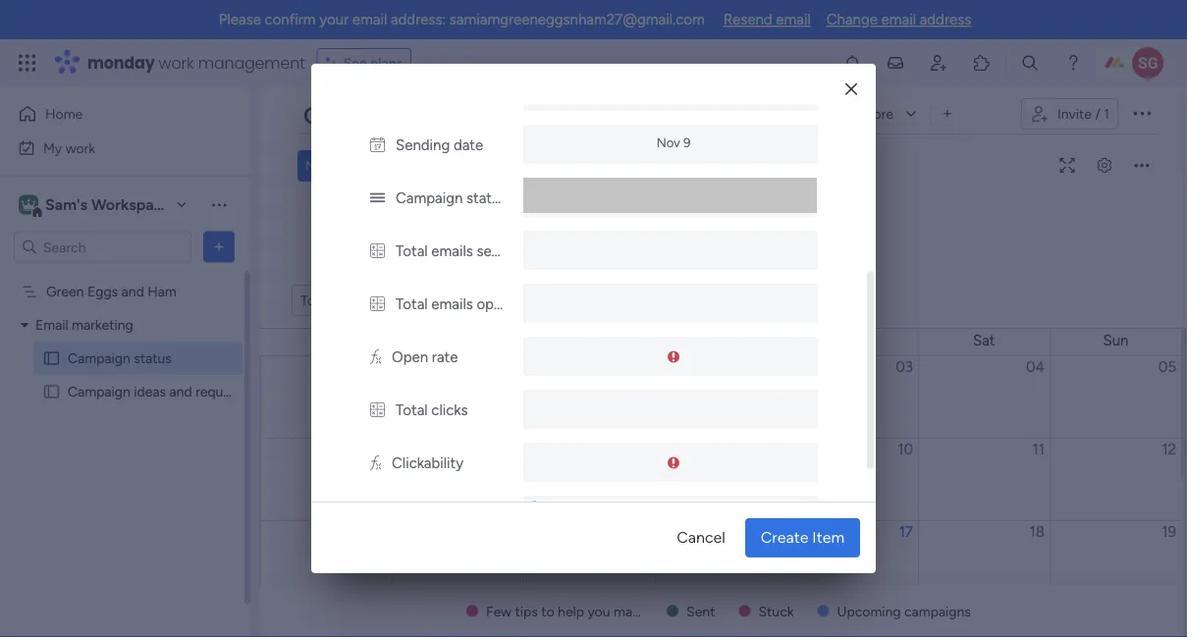 Task type: locate. For each thing, give the bounding box(es) containing it.
1 vertical spatial public board image
[[42, 383, 61, 401]]

work inside button
[[65, 140, 95, 156]]

1 horizontal spatial list arrow image
[[414, 294, 420, 307]]

1 email from the left
[[353, 11, 387, 28]]

status
[[437, 99, 510, 132], [467, 190, 507, 207], [134, 350, 172, 367]]

status up ideas
[[134, 350, 172, 367]]

open
[[392, 349, 428, 366]]

option
[[0, 274, 251, 278]]

search everything image
[[1021, 53, 1040, 73]]

0 vertical spatial dapulse numbers column image
[[370, 296, 385, 313]]

emails for sent
[[432, 243, 473, 260]]

v2 function image for open rate
[[370, 349, 381, 366]]

my work button
[[12, 132, 211, 164]]

green eggs and ham
[[46, 283, 177, 300]]

list box containing green eggs and ham
[[0, 271, 251, 638]]

1 public board image from the top
[[42, 349, 61, 368]]

november 2023
[[456, 291, 571, 310]]

tue
[[446, 332, 469, 350]]

emails up 'tue'
[[432, 296, 473, 313]]

public board image for campaign ideas and requests
[[42, 383, 61, 401]]

v2 function image left open
[[370, 349, 381, 366]]

item inside button
[[813, 529, 845, 548]]

see plans
[[344, 55, 403, 71]]

opened
[[477, 296, 527, 313]]

2 total from the top
[[396, 296, 428, 313]]

campaign status up sending
[[304, 99, 510, 132]]

1 vertical spatial item
[[813, 529, 845, 548]]

email right your
[[353, 11, 387, 28]]

home
[[45, 106, 83, 122]]

more
[[862, 106, 894, 122]]

campaign inside dialog
[[396, 190, 463, 207]]

2 public board image from the top
[[42, 383, 61, 401]]

v2 search image
[[426, 155, 440, 177]]

filter
[[632, 158, 663, 174]]

total emails sent
[[396, 243, 506, 260]]

campaign status
[[304, 99, 510, 132], [396, 190, 507, 207], [68, 350, 172, 367]]

1 workspace image from the left
[[19, 194, 38, 216]]

3 total from the top
[[396, 402, 428, 419]]

list arrow image down dapulse numbers column image
[[383, 294, 389, 307]]

campaign status inside "list box"
[[68, 350, 172, 367]]

email up inbox image
[[882, 11, 917, 28]]

1 horizontal spatial item
[[813, 529, 845, 548]]

table
[[599, 106, 632, 122]]

dapulse numbers column image left the total clicks
[[370, 402, 385, 419]]

clicks
[[432, 402, 468, 419]]

campaign status inside field
[[304, 99, 510, 132]]

0 vertical spatial campaign status
[[304, 99, 510, 132]]

1 list arrow image from the left
[[383, 294, 389, 307]]

0 vertical spatial v2 function image
[[370, 349, 381, 366]]

status up date
[[437, 99, 510, 132]]

see
[[344, 55, 367, 71]]

total right dapulse numbers column image
[[396, 243, 428, 260]]

and
[[121, 283, 144, 300], [169, 384, 192, 400]]

1 vertical spatial dapulse info image
[[668, 456, 680, 470]]

more button
[[853, 98, 931, 130]]

campaign status down marketing
[[68, 350, 172, 367]]

main table button
[[536, 98, 646, 130]]

dapulse info image
[[668, 350, 680, 364], [668, 456, 680, 470]]

1 vertical spatial total
[[396, 296, 428, 313]]

status inside "list box"
[[134, 350, 172, 367]]

0 horizontal spatial item
[[338, 158, 366, 174]]

requests
[[196, 384, 249, 400]]

item right create
[[813, 529, 845, 548]]

0 vertical spatial public board image
[[42, 349, 61, 368]]

item inside button
[[338, 158, 366, 174]]

0 horizontal spatial work
[[65, 140, 95, 156]]

arrow down image
[[670, 154, 694, 178]]

total
[[396, 243, 428, 260], [396, 296, 428, 313], [396, 402, 428, 419]]

workspace selection element
[[19, 193, 173, 219]]

3 email from the left
[[882, 11, 917, 28]]

confirm
[[265, 11, 316, 28]]

create item button
[[745, 519, 861, 558]]

see plans button
[[317, 48, 412, 78]]

1 total from the top
[[396, 243, 428, 260]]

and right ideas
[[169, 384, 192, 400]]

public board image
[[42, 349, 61, 368], [42, 383, 61, 401]]

invite / 1 button
[[1022, 98, 1119, 130]]

change email address link
[[827, 11, 972, 28]]

9
[[684, 134, 691, 150]]

campaign down marketing
[[68, 350, 131, 367]]

email right resend
[[776, 11, 811, 28]]

please
[[219, 11, 261, 28]]

workload
[[698, 106, 754, 122]]

total clicks
[[396, 402, 468, 419]]

item for new item
[[338, 158, 366, 174]]

email for change email address
[[882, 11, 917, 28]]

total for total emails opened
[[396, 296, 428, 313]]

0 vertical spatial and
[[121, 283, 144, 300]]

dapulse date column image
[[370, 136, 385, 154]]

list box
[[0, 271, 251, 638]]

1 v2 function image from the top
[[370, 349, 381, 366]]

caret down image
[[21, 318, 28, 332]]

please confirm your email address: samiamgreeneggsnham27@gmail.com
[[219, 11, 705, 28]]

emails left sent
[[432, 243, 473, 260]]

1 emails from the top
[[432, 243, 473, 260]]

and left ham
[[121, 283, 144, 300]]

0 vertical spatial emails
[[432, 243, 473, 260]]

1 horizontal spatial work
[[159, 52, 194, 74]]

nov
[[657, 134, 681, 150]]

total emails opened
[[396, 296, 527, 313]]

Search in workspace field
[[41, 236, 164, 258]]

campaign up dapulse date column icon
[[304, 99, 431, 132]]

1
[[1104, 106, 1110, 122]]

resend
[[724, 11, 773, 28]]

select product image
[[18, 53, 37, 73]]

1 vertical spatial and
[[169, 384, 192, 400]]

2 vertical spatial status
[[134, 350, 172, 367]]

work right 'monday'
[[159, 52, 194, 74]]

emails for opened
[[432, 296, 473, 313]]

1 dapulse numbers column image from the top
[[370, 296, 385, 313]]

total up open
[[396, 296, 428, 313]]

0 horizontal spatial email
[[353, 11, 387, 28]]

monday
[[87, 52, 155, 74]]

0 horizontal spatial and
[[121, 283, 144, 300]]

nov 9
[[657, 134, 691, 150]]

2 v2 function image from the top
[[370, 455, 381, 472]]

2 horizontal spatial email
[[882, 11, 917, 28]]

list arrow image
[[383, 294, 389, 307], [414, 294, 420, 307]]

monday work management
[[87, 52, 305, 74]]

0 vertical spatial work
[[159, 52, 194, 74]]

1 vertical spatial emails
[[432, 296, 473, 313]]

new item button
[[298, 150, 374, 182]]

cancel button
[[661, 519, 742, 558]]

2 dapulse numbers column image from the top
[[370, 402, 385, 419]]

dapulse info image for open rate
[[668, 350, 680, 364]]

2 dapulse info image from the top
[[668, 456, 680, 470]]

list arrow image up open
[[414, 294, 420, 307]]

dapulse numbers column image for total emails opened
[[370, 296, 385, 313]]

inbox image
[[886, 53, 906, 73]]

work for my
[[65, 140, 95, 156]]

1 horizontal spatial and
[[169, 384, 192, 400]]

invite
[[1058, 106, 1092, 122]]

total left the 'clicks'
[[396, 402, 428, 419]]

team workload
[[661, 106, 754, 122]]

work right my
[[65, 140, 95, 156]]

2023
[[534, 291, 571, 310]]

2 email from the left
[[776, 11, 811, 28]]

0 vertical spatial status
[[437, 99, 510, 132]]

0 vertical spatial item
[[338, 158, 366, 174]]

person
[[541, 158, 583, 174]]

1 vertical spatial dapulse numbers column image
[[370, 402, 385, 419]]

2 vertical spatial total
[[396, 402, 428, 419]]

work
[[159, 52, 194, 74], [65, 140, 95, 156]]

status down search field at the left top of the page
[[467, 190, 507, 207]]

item right new
[[338, 158, 366, 174]]

2 workspace image from the left
[[22, 194, 35, 216]]

1 horizontal spatial email
[[776, 11, 811, 28]]

dapulse info image left thu
[[668, 350, 680, 364]]

2 vertical spatial campaign status
[[68, 350, 172, 367]]

campaign status down search field at the left top of the page
[[396, 190, 507, 207]]

1 vertical spatial v2 function image
[[370, 455, 381, 472]]

1 vertical spatial work
[[65, 140, 95, 156]]

0 vertical spatial dapulse info image
[[668, 350, 680, 364]]

home button
[[12, 98, 211, 130]]

emails
[[432, 243, 473, 260], [432, 296, 473, 313]]

marketing
[[72, 317, 133, 334]]

item for create item
[[813, 529, 845, 548]]

0 vertical spatial total
[[396, 243, 428, 260]]

dapulse info image up cancel
[[668, 456, 680, 470]]

status inside campaign status field
[[437, 99, 510, 132]]

dapulse numbers column image
[[370, 296, 385, 313], [370, 402, 385, 419]]

dialog
[[311, 0, 876, 574]]

rate
[[432, 349, 458, 366]]

campaign
[[304, 99, 431, 132], [396, 190, 463, 207], [68, 350, 131, 367], [68, 384, 131, 400]]

0 horizontal spatial list arrow image
[[383, 294, 389, 307]]

workspace image
[[19, 194, 38, 216], [22, 194, 35, 216]]

open rate
[[392, 349, 458, 366]]

v2 function image left clickability
[[370, 455, 381, 472]]

total for total emails sent
[[396, 243, 428, 260]]

2 emails from the top
[[432, 296, 473, 313]]

dapulse numbers column image down dapulse numbers column image
[[370, 296, 385, 313]]

email
[[353, 11, 387, 28], [776, 11, 811, 28], [882, 11, 917, 28]]

public board image for campaign status
[[42, 349, 61, 368]]

v2 function image for clickability
[[370, 455, 381, 472]]

1 dapulse info image from the top
[[668, 350, 680, 364]]

v2 function image
[[370, 349, 381, 366], [370, 455, 381, 472]]

campaign down v2 search icon
[[396, 190, 463, 207]]

1 vertical spatial campaign status
[[396, 190, 507, 207]]



Task type: vqa. For each thing, say whether or not it's contained in the screenshot.
TEAM WORKLOAD "Button"
yes



Task type: describe. For each thing, give the bounding box(es) containing it.
dapulse info image for clickability
[[668, 456, 680, 470]]

address:
[[391, 11, 446, 28]]

notifications image
[[843, 53, 863, 73]]

new item
[[306, 158, 366, 174]]

thu
[[709, 332, 733, 350]]

add view image
[[944, 107, 952, 121]]

filter button
[[601, 150, 694, 182]]

wed
[[574, 332, 604, 350]]

ham
[[148, 283, 177, 300]]

your
[[320, 11, 349, 28]]

campaign inside field
[[304, 99, 431, 132]]

sat
[[974, 332, 996, 350]]

dialog containing cancel
[[311, 0, 876, 574]]

date
[[454, 136, 484, 154]]

clickability
[[392, 455, 464, 472]]

dapulse numbers column image for total clicks
[[370, 402, 385, 419]]

sam's
[[45, 196, 87, 214]]

change email address
[[827, 11, 972, 28]]

invite members image
[[929, 53, 949, 73]]

today button
[[292, 285, 346, 316]]

samiamgreeneggsnham27@gmail.com
[[450, 11, 705, 28]]

campaign left ideas
[[68, 384, 131, 400]]

main table
[[566, 106, 632, 122]]

sam's workspace button
[[14, 188, 196, 222]]

work for monday
[[159, 52, 194, 74]]

today
[[301, 292, 338, 309]]

address
[[920, 11, 972, 28]]

green
[[46, 283, 84, 300]]

invite / 1
[[1058, 106, 1110, 122]]

ideas
[[134, 384, 166, 400]]

main
[[566, 106, 596, 122]]

workspace
[[91, 196, 171, 214]]

sending date
[[396, 136, 484, 154]]

dapulse numbers column image
[[370, 243, 385, 260]]

stuck
[[759, 603, 794, 620]]

more options image
[[1127, 165, 1158, 179]]

v2 status image
[[370, 190, 385, 207]]

upcoming
[[838, 603, 901, 620]]

sending
[[396, 136, 450, 154]]

eggs
[[87, 283, 118, 300]]

sam's workspace
[[45, 196, 171, 214]]

november
[[456, 291, 531, 310]]

cancel
[[677, 529, 726, 548]]

Search field
[[440, 152, 499, 180]]

my work
[[43, 140, 95, 156]]

new
[[306, 158, 334, 174]]

plans
[[370, 55, 403, 71]]

email marketing
[[35, 317, 133, 334]]

and for ideas
[[169, 384, 192, 400]]

email for resend email
[[776, 11, 811, 28]]

campaign ideas and requests
[[68, 384, 249, 400]]

sent
[[477, 243, 506, 260]]

/
[[1096, 106, 1101, 122]]

and for eggs
[[121, 283, 144, 300]]

total for total clicks
[[396, 402, 428, 419]]

2 list arrow image from the left
[[414, 294, 420, 307]]

sam green image
[[1133, 47, 1164, 79]]

sun
[[1104, 332, 1129, 350]]

team
[[661, 106, 694, 122]]

settings image
[[1090, 159, 1121, 173]]

my
[[43, 140, 62, 156]]

management
[[198, 52, 305, 74]]

create item
[[761, 529, 845, 548]]

campaigns
[[905, 603, 972, 620]]

1 vertical spatial status
[[467, 190, 507, 207]]

open full screen image
[[1052, 159, 1084, 173]]

team workload button
[[646, 98, 768, 130]]

calendar
[[783, 106, 838, 122]]

close image
[[846, 82, 858, 96]]

sent
[[687, 603, 716, 620]]

create
[[761, 529, 809, 548]]

Campaign status field
[[299, 99, 515, 133]]

mon
[[311, 332, 340, 350]]

calendar button
[[768, 98, 853, 130]]

upcoming campaigns
[[838, 603, 972, 620]]

email
[[35, 317, 68, 334]]

apps image
[[973, 53, 992, 73]]

change
[[827, 11, 878, 28]]

resend email link
[[724, 11, 811, 28]]

person button
[[510, 150, 595, 182]]

campaign status inside dialog
[[396, 190, 507, 207]]

resend email
[[724, 11, 811, 28]]

help image
[[1064, 53, 1084, 73]]



